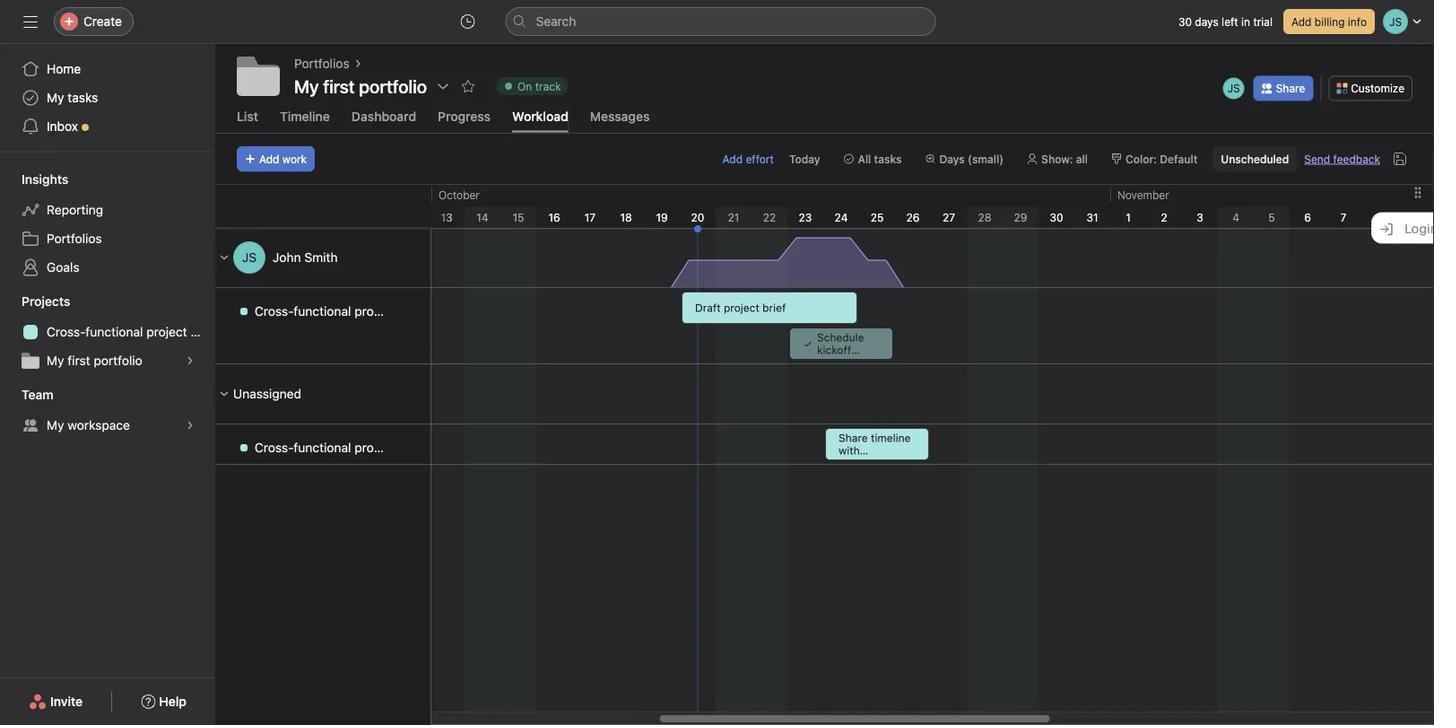 Task type: vqa. For each thing, say whether or not it's contained in the screenshot.
History icon
yes



Task type: describe. For each thing, give the bounding box(es) containing it.
projects
[[22, 294, 70, 309]]

work
[[283, 152, 307, 165]]

30 for 30 days left in trial
[[1179, 15, 1193, 28]]

today button
[[781, 146, 829, 171]]

meeting
[[817, 356, 859, 369]]

2 vertical spatial plan
[[399, 440, 423, 455]]

14
[[477, 211, 489, 223]]

2
[[1161, 211, 1168, 223]]

trial
[[1254, 15, 1273, 28]]

search list box
[[506, 7, 936, 36]]

share for share timeline with teammates
[[839, 431, 868, 444]]

4
[[1233, 211, 1240, 223]]

21
[[728, 211, 740, 223]]

0 vertical spatial functional
[[294, 304, 351, 318]]

show options image
[[436, 79, 451, 93]]

0 vertical spatial portfolios
[[294, 56, 350, 71]]

see details, my first portfolio image
[[185, 355, 196, 366]]

13
[[441, 211, 453, 223]]

home link
[[11, 55, 205, 83]]

billing
[[1315, 15, 1346, 28]]

on track
[[518, 80, 561, 92]]

team button
[[0, 386, 54, 404]]

draft project brief
[[695, 301, 786, 314]]

portfolio
[[94, 353, 142, 368]]

dashboard link
[[352, 109, 416, 132]]

kickoff
[[817, 343, 852, 356]]

18
[[620, 211, 632, 223]]

invite button
[[17, 686, 94, 718]]

history image
[[461, 14, 475, 29]]

1 vertical spatial portfolios link
[[11, 224, 205, 253]]

invite
[[50, 694, 83, 709]]

info
[[1349, 15, 1368, 28]]

with
[[839, 444, 860, 457]]

dashboard
[[352, 109, 416, 123]]

my workspace
[[47, 418, 130, 433]]

my first portfolio
[[47, 353, 142, 368]]

days (small) button
[[917, 146, 1012, 171]]

search
[[536, 14, 576, 29]]

2 vertical spatial cross-
[[255, 440, 294, 455]]

first
[[68, 353, 90, 368]]

workload
[[512, 109, 569, 123]]

smith
[[305, 250, 338, 265]]

inbox link
[[11, 112, 205, 141]]

cross- inside projects element
[[47, 324, 86, 339]]

22
[[763, 211, 776, 223]]

5
[[1269, 211, 1276, 223]]

2 vertical spatial cross-functional project plan
[[255, 440, 423, 455]]

unassigned
[[233, 386, 301, 401]]

my first portfolio link
[[11, 346, 205, 375]]

timeline link
[[280, 109, 330, 132]]

see details, my workspace image
[[185, 420, 196, 431]]

26
[[907, 211, 920, 223]]

add billing info
[[1292, 15, 1368, 28]]

brief
[[763, 301, 786, 314]]

reporting
[[47, 202, 103, 217]]

(small)
[[968, 152, 1004, 165]]

schedule kickoff meeting
[[817, 331, 865, 369]]

track
[[535, 80, 561, 92]]

days (small)
[[940, 152, 1004, 165]]

teammates
[[839, 457, 895, 469]]

portfolios inside insights element
[[47, 231, 102, 246]]

global element
[[0, 44, 215, 152]]

projects button
[[0, 293, 70, 310]]

add effort
[[723, 152, 774, 165]]

show: all button
[[1019, 146, 1097, 171]]

6
[[1305, 211, 1312, 223]]

progress
[[438, 109, 491, 123]]

my workspace link
[[11, 411, 205, 440]]

insights button
[[0, 170, 69, 188]]

customize button
[[1329, 76, 1413, 101]]

teams element
[[0, 379, 215, 443]]

goals
[[47, 260, 79, 275]]

tasks for my tasks
[[68, 90, 98, 105]]

show:
[[1042, 152, 1074, 165]]

projects element
[[0, 285, 215, 379]]

0 vertical spatial cross-functional project plan
[[255, 304, 423, 318]]

first portfolio
[[323, 75, 427, 96]]

insights
[[22, 172, 69, 187]]

my tasks
[[47, 90, 98, 105]]

list
[[237, 109, 258, 123]]

0 vertical spatial portfolios link
[[294, 54, 350, 74]]

feedback
[[1334, 152, 1381, 165]]

color: default button
[[1104, 146, 1206, 171]]

help
[[159, 694, 187, 709]]

28
[[979, 211, 992, 223]]

0 vertical spatial plan
[[399, 304, 423, 318]]

default
[[1160, 152, 1198, 165]]

2 vertical spatial functional
[[294, 440, 351, 455]]

effort
[[746, 152, 774, 165]]

27
[[943, 211, 956, 223]]

add for add work
[[259, 152, 279, 165]]

days
[[940, 152, 965, 165]]

hide sidebar image
[[23, 14, 38, 29]]

color: default
[[1126, 152, 1198, 165]]

insights element
[[0, 163, 215, 285]]

my tasks link
[[11, 83, 205, 112]]

20
[[691, 211, 705, 223]]

messages
[[590, 109, 650, 123]]



Task type: locate. For each thing, give the bounding box(es) containing it.
0 horizontal spatial 30
[[1050, 211, 1064, 223]]

my up timeline
[[294, 75, 319, 96]]

list link
[[237, 109, 258, 132]]

share up the send
[[1277, 82, 1306, 95]]

cross- down the john
[[255, 304, 294, 318]]

30 days left in trial
[[1179, 15, 1273, 28]]

0 vertical spatial 30
[[1179, 15, 1193, 28]]

draft
[[695, 301, 721, 314]]

portfolios link up my first portfolio
[[294, 54, 350, 74]]

cross-functional project plan inside projects element
[[47, 324, 215, 339]]

help button
[[129, 686, 198, 718]]

js
[[1228, 82, 1241, 95], [242, 250, 257, 265]]

1 vertical spatial 30
[[1050, 211, 1064, 223]]

30 right 29
[[1050, 211, 1064, 223]]

my for my tasks
[[47, 90, 64, 105]]

functional
[[294, 304, 351, 318], [86, 324, 143, 339], [294, 440, 351, 455]]

0 horizontal spatial js
[[242, 250, 257, 265]]

share inside share timeline with teammates
[[839, 431, 868, 444]]

add left work
[[259, 152, 279, 165]]

1
[[1126, 211, 1131, 223]]

7
[[1341, 211, 1347, 223]]

my for my workspace
[[47, 418, 64, 433]]

tasks inside dropdown button
[[875, 152, 902, 165]]

functional down unassigned
[[294, 440, 351, 455]]

2 horizontal spatial add
[[1292, 15, 1312, 28]]

goals link
[[11, 253, 205, 282]]

30 left days
[[1179, 15, 1193, 28]]

1 vertical spatial js
[[242, 250, 257, 265]]

0 horizontal spatial portfolios link
[[11, 224, 205, 253]]

0 vertical spatial tasks
[[68, 90, 98, 105]]

17
[[585, 211, 596, 223]]

cross- up first
[[47, 324, 86, 339]]

1 vertical spatial share
[[839, 431, 868, 444]]

home
[[47, 61, 81, 76]]

15
[[513, 211, 524, 223]]

portfolios down "reporting"
[[47, 231, 102, 246]]

cross-functional project plan up portfolio
[[47, 324, 215, 339]]

my
[[294, 75, 319, 96], [47, 90, 64, 105], [47, 353, 64, 368], [47, 418, 64, 433]]

show: all
[[1042, 152, 1088, 165]]

3
[[1197, 211, 1204, 223]]

add inside button
[[259, 152, 279, 165]]

functional up portfolio
[[86, 324, 143, 339]]

0 horizontal spatial add
[[259, 152, 279, 165]]

1 vertical spatial cross-functional project plan
[[47, 324, 215, 339]]

tasks down home at the top left
[[68, 90, 98, 105]]

all tasks
[[858, 152, 902, 165]]

timeline
[[280, 109, 330, 123]]

all tasks button
[[836, 146, 910, 171]]

24
[[835, 211, 848, 223]]

1 vertical spatial tasks
[[875, 152, 902, 165]]

1 vertical spatial functional
[[86, 324, 143, 339]]

my left first
[[47, 353, 64, 368]]

search button
[[506, 7, 936, 36]]

8
[[1377, 211, 1384, 223]]

cross-functional project plan down unassigned
[[255, 440, 423, 455]]

send feedback link
[[1305, 151, 1381, 167]]

tasks right all
[[875, 152, 902, 165]]

unscheduled
[[1221, 152, 1290, 165]]

send feedback
[[1305, 152, 1381, 165]]

on track button
[[488, 74, 577, 99]]

add inside button
[[1292, 15, 1312, 28]]

1 horizontal spatial tasks
[[875, 152, 902, 165]]

share
[[1277, 82, 1306, 95], [839, 431, 868, 444]]

my inside my tasks link
[[47, 90, 64, 105]]

1 horizontal spatial js
[[1228, 82, 1241, 95]]

my inside my workspace link
[[47, 418, 64, 433]]

in
[[1242, 15, 1251, 28]]

add effort button
[[723, 152, 774, 165]]

my down team
[[47, 418, 64, 433]]

add billing info button
[[1284, 9, 1376, 34]]

29
[[1014, 211, 1028, 223]]

0 horizontal spatial share
[[839, 431, 868, 444]]

tasks
[[68, 90, 98, 105], [875, 152, 902, 165]]

project inside the cross-functional project plan link
[[147, 324, 187, 339]]

add to starred image
[[461, 79, 476, 93]]

js left the john
[[242, 250, 257, 265]]

inbox
[[47, 119, 78, 134]]

1 horizontal spatial portfolios link
[[294, 54, 350, 74]]

portfolios link down "reporting"
[[11, 224, 205, 253]]

0 vertical spatial js
[[1228, 82, 1241, 95]]

unscheduled button
[[1213, 146, 1298, 171]]

plan inside projects element
[[191, 324, 215, 339]]

my for my first portfolio
[[47, 353, 64, 368]]

on
[[518, 80, 532, 92]]

0 vertical spatial share
[[1277, 82, 1306, 95]]

cross-functional project plan down smith
[[255, 304, 423, 318]]

team
[[22, 387, 54, 402]]

1 vertical spatial portfolios
[[47, 231, 102, 246]]

my up inbox
[[47, 90, 64, 105]]

workspace
[[68, 418, 130, 433]]

0 vertical spatial cross-
[[255, 304, 294, 318]]

today
[[790, 152, 821, 165]]

days
[[1196, 15, 1219, 28]]

0 horizontal spatial portfolios
[[47, 231, 102, 246]]

30 for 30
[[1050, 211, 1064, 223]]

add left 'effort'
[[723, 152, 743, 165]]

25
[[871, 211, 884, 223]]

19
[[656, 211, 668, 223]]

1 horizontal spatial portfolios
[[294, 56, 350, 71]]

share for share
[[1277, 82, 1306, 95]]

add work
[[259, 152, 307, 165]]

my for my first portfolio
[[294, 75, 319, 96]]

portfolios up my first portfolio
[[294, 56, 350, 71]]

timeline
[[871, 431, 911, 444]]

share inside button
[[1277, 82, 1306, 95]]

tasks for all tasks
[[875, 152, 902, 165]]

add left billing at top right
[[1292, 15, 1312, 28]]

30
[[1179, 15, 1193, 28], [1050, 211, 1064, 223]]

tasks inside "global" element
[[68, 90, 98, 105]]

cross-functional project plan link
[[11, 318, 215, 346]]

color:
[[1126, 152, 1158, 165]]

1 vertical spatial plan
[[191, 324, 215, 339]]

all
[[1077, 152, 1088, 165]]

add for add billing info
[[1292, 15, 1312, 28]]

save layout as default image
[[1394, 151, 1408, 166]]

progress link
[[438, 109, 491, 132]]

js left share button
[[1228, 82, 1241, 95]]

0 horizontal spatial tasks
[[68, 90, 98, 105]]

functional inside the cross-functional project plan link
[[86, 324, 143, 339]]

messages link
[[590, 109, 650, 132]]

cross-functional project plan
[[255, 304, 423, 318], [47, 324, 215, 339], [255, 440, 423, 455]]

portfolios link
[[294, 54, 350, 74], [11, 224, 205, 253]]

23
[[799, 211, 812, 223]]

share button
[[1254, 76, 1314, 101]]

1 horizontal spatial 30
[[1179, 15, 1193, 28]]

workload link
[[512, 109, 569, 132]]

cross- down unassigned
[[255, 440, 294, 455]]

send
[[1305, 152, 1331, 165]]

functional down smith
[[294, 304, 351, 318]]

share up teammates
[[839, 431, 868, 444]]

1 horizontal spatial add
[[723, 152, 743, 165]]

add for add effort
[[723, 152, 743, 165]]

create
[[83, 14, 122, 29]]

1 vertical spatial cross-
[[47, 324, 86, 339]]

my inside my first portfolio link
[[47, 353, 64, 368]]

reporting link
[[11, 196, 205, 224]]

1 horizontal spatial share
[[1277, 82, 1306, 95]]

customize
[[1352, 82, 1405, 95]]

november
[[1118, 188, 1170, 201]]



